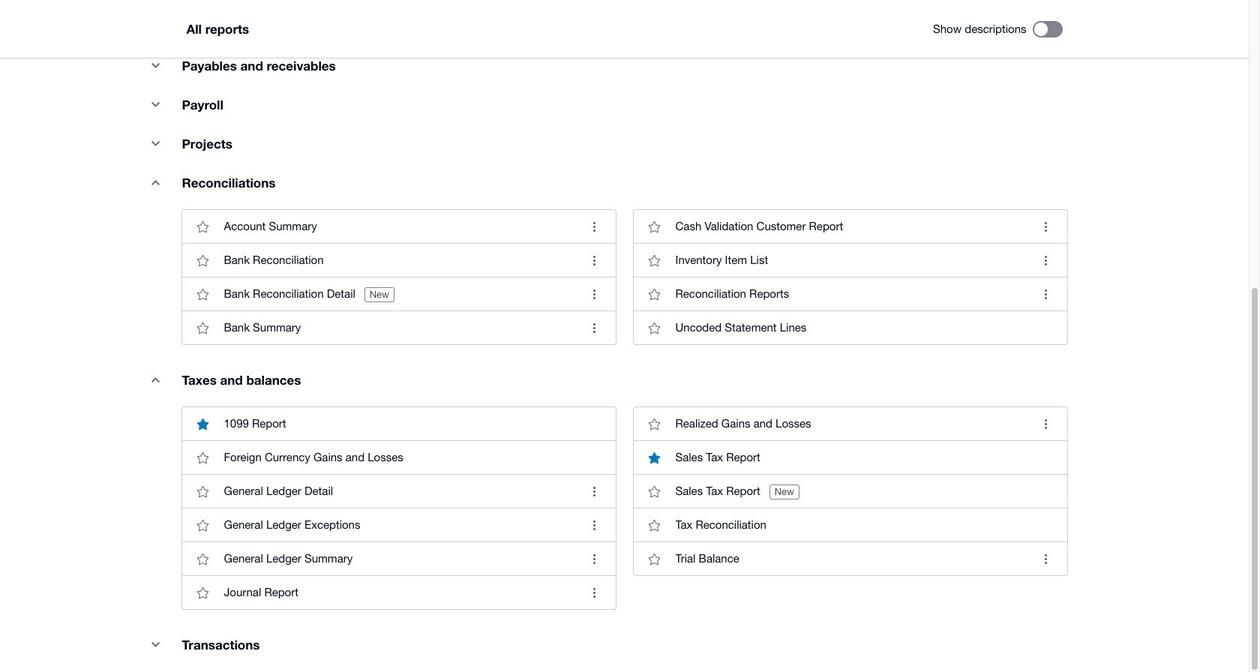 Task type: vqa. For each thing, say whether or not it's contained in the screenshot.
bottom 'Expand report group' image
yes



Task type: describe. For each thing, give the bounding box(es) containing it.
3 collapse report group image from the top
[[141, 630, 171, 660]]

expand report group image for 1st favorite image
[[141, 167, 171, 197]]

expand report group image for remove favorite icon
[[141, 365, 171, 395]]

3 favorite image from the top
[[188, 578, 218, 608]]

5 more options image from the top
[[1031, 544, 1061, 574]]

1 favorite image from the top
[[188, 212, 218, 242]]

6 favorite image from the top
[[188, 510, 218, 540]]

remove favorite image
[[188, 409, 218, 439]]

2 favorite image from the top
[[188, 279, 218, 309]]

2 more options image from the top
[[1031, 245, 1061, 276]]

5 favorite image from the top
[[188, 477, 218, 507]]



Task type: locate. For each thing, give the bounding box(es) containing it.
4 more options image from the top
[[1031, 409, 1061, 439]]

favorite image
[[188, 212, 218, 242], [188, 544, 218, 574], [188, 578, 218, 608]]

collapse report group image
[[141, 50, 171, 80], [141, 128, 171, 158], [141, 630, 171, 660]]

3 favorite image from the top
[[188, 313, 218, 343]]

0 vertical spatial expand report group image
[[141, 167, 171, 197]]

favorite image
[[188, 245, 218, 276], [188, 279, 218, 309], [188, 313, 218, 343], [188, 443, 218, 473], [188, 477, 218, 507], [188, 510, 218, 540]]

1 favorite image from the top
[[188, 245, 218, 276]]

0 vertical spatial collapse report group image
[[141, 50, 171, 80]]

1 more options image from the top
[[1031, 212, 1061, 242]]

more options image
[[1031, 212, 1061, 242], [1031, 245, 1061, 276], [1031, 279, 1061, 309], [1031, 409, 1061, 439], [1031, 544, 1061, 574]]

4 favorite image from the top
[[188, 443, 218, 473]]

1 collapse report group image from the top
[[141, 50, 171, 80]]

1 vertical spatial expand report group image
[[141, 365, 171, 395]]

1 vertical spatial favorite image
[[188, 544, 218, 574]]

3 more options image from the top
[[1031, 279, 1061, 309]]

2 vertical spatial favorite image
[[188, 578, 218, 608]]

2 expand report group image from the top
[[141, 365, 171, 395]]

0 vertical spatial favorite image
[[188, 212, 218, 242]]

2 collapse report group image from the top
[[141, 128, 171, 158]]

collapse report group image
[[141, 89, 171, 119]]

expand report group image
[[141, 167, 171, 197], [141, 365, 171, 395]]

2 vertical spatial collapse report group image
[[141, 630, 171, 660]]

1 vertical spatial collapse report group image
[[141, 128, 171, 158]]

2 favorite image from the top
[[188, 544, 218, 574]]

1 expand report group image from the top
[[141, 167, 171, 197]]



